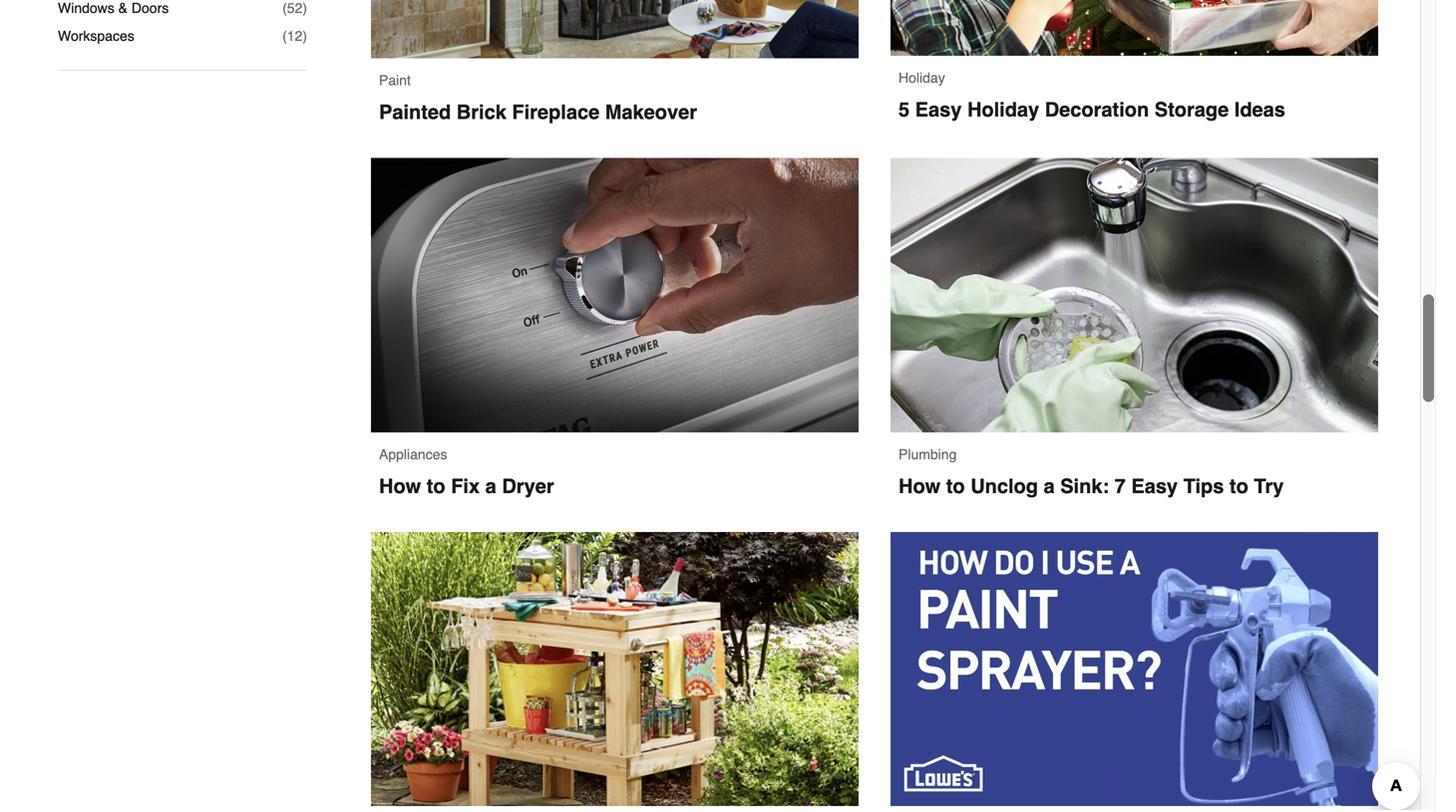 Task type: vqa. For each thing, say whether or not it's contained in the screenshot.
second a from left
yes



Task type: describe. For each thing, give the bounding box(es) containing it.
&
[[118, 0, 128, 16]]

painted brick fireplace makeover
[[379, 101, 697, 124]]

a closeup of someone turning the on-off knob on a dryer. image
[[371, 158, 859, 433]]

storage
[[1155, 98, 1229, 121]]

5
[[899, 98, 910, 121]]

( for 12
[[282, 28, 287, 44]]

windows & doors
[[58, 0, 169, 16]]

try
[[1254, 475, 1284, 498]]

how for how to unclog a sink: 7 easy tips to try
[[899, 475, 941, 498]]

ideas
[[1234, 98, 1285, 121]]

3 to from the left
[[1230, 475, 1248, 498]]

7
[[1115, 475, 1126, 498]]

dryer
[[502, 475, 554, 498]]

doors
[[132, 0, 169, 16]]

makeover
[[605, 101, 697, 124]]

1 horizontal spatial easy
[[1131, 475, 1178, 498]]

a person cleaning the kitchen sink. image
[[891, 158, 1378, 433]]

0 vertical spatial holiday
[[899, 70, 945, 86]]

) for ( 52 )
[[303, 0, 307, 16]]

fireplace
[[512, 101, 600, 124]]

a living room with a brick fireplace painted a dappled gray-beige complementing off-white decor. image
[[371, 0, 859, 58]]

( 52 )
[[282, 0, 307, 16]]

52
[[287, 0, 303, 16]]

brick
[[457, 101, 506, 124]]

how for how to fix a dryer
[[379, 475, 421, 498]]

a child in front of a christmas tree looking at ornaments in a storage box his mother is holding. image
[[891, 0, 1378, 56]]

tips
[[1183, 475, 1224, 498]]



Task type: locate. For each thing, give the bounding box(es) containing it.
to down plumbing
[[946, 475, 965, 498]]

2 ( from the top
[[282, 28, 287, 44]]

1 vertical spatial easy
[[1131, 475, 1178, 498]]

1 horizontal spatial holiday
[[967, 98, 1039, 121]]

1 to from the left
[[427, 475, 445, 498]]

( 12 )
[[282, 28, 307, 44]]

holiday
[[899, 70, 945, 86], [967, 98, 1039, 121]]

1 vertical spatial (
[[282, 28, 287, 44]]

1 ) from the top
[[303, 0, 307, 16]]

0 horizontal spatial easy
[[915, 98, 962, 121]]

0 vertical spatial )
[[303, 0, 307, 16]]

a cedar patio serving table with beverages on ice, glasses, lemons and limes and plates. image
[[371, 533, 859, 807]]

appliances
[[379, 447, 447, 463]]

how down "appliances"
[[379, 475, 421, 498]]

to left fix on the left of page
[[427, 475, 445, 498]]

workspaces
[[58, 28, 134, 44]]

unclog
[[971, 475, 1038, 498]]

0 horizontal spatial a
[[485, 475, 496, 498]]

( down ( 52 )
[[282, 28, 287, 44]]

0 horizontal spatial how
[[379, 475, 421, 498]]

) up 12
[[303, 0, 307, 16]]

holiday up 5
[[899, 70, 945, 86]]

holiday left decoration
[[967, 98, 1039, 121]]

( for 52
[[282, 0, 287, 16]]

2 a from the left
[[1044, 475, 1055, 498]]

)
[[303, 0, 307, 16], [303, 28, 307, 44]]

a for sink:
[[1044, 475, 1055, 498]]

2 ) from the top
[[303, 28, 307, 44]]

a for dryer
[[485, 475, 496, 498]]

painted
[[379, 101, 451, 124]]

2 horizontal spatial to
[[1230, 475, 1248, 498]]

1 horizontal spatial to
[[946, 475, 965, 498]]

a video showing how to correctly use a paint sprayer. image
[[891, 533, 1378, 807]]

how down plumbing
[[899, 475, 941, 498]]

2 how from the left
[[899, 475, 941, 498]]

a
[[485, 475, 496, 498], [1044, 475, 1055, 498]]

1 ( from the top
[[282, 0, 287, 16]]

a left "sink:"
[[1044, 475, 1055, 498]]

easy
[[915, 98, 962, 121], [1131, 475, 1178, 498]]

0 horizontal spatial holiday
[[899, 70, 945, 86]]

easy right 7
[[1131, 475, 1178, 498]]

1 how from the left
[[379, 475, 421, 498]]

paint
[[379, 72, 411, 88]]

windows
[[58, 0, 114, 16]]

2 to from the left
[[946, 475, 965, 498]]

0 horizontal spatial to
[[427, 475, 445, 498]]

plumbing
[[899, 447, 957, 463]]

decoration
[[1045, 98, 1149, 121]]

sink:
[[1060, 475, 1109, 498]]

how to fix a dryer
[[379, 475, 554, 498]]

to left try
[[1230, 475, 1248, 498]]

easy right 5
[[915, 98, 962, 121]]

( up 12
[[282, 0, 287, 16]]

to
[[427, 475, 445, 498], [946, 475, 965, 498], [1230, 475, 1248, 498]]

1 vertical spatial )
[[303, 28, 307, 44]]

to for fix
[[427, 475, 445, 498]]

how to unclog a sink: 7 easy tips to try
[[899, 475, 1284, 498]]

how
[[379, 475, 421, 498], [899, 475, 941, 498]]

0 vertical spatial (
[[282, 0, 287, 16]]

to for unclog
[[946, 475, 965, 498]]

1 a from the left
[[485, 475, 496, 498]]

) down ( 52 )
[[303, 28, 307, 44]]

(
[[282, 0, 287, 16], [282, 28, 287, 44]]

1 horizontal spatial how
[[899, 475, 941, 498]]

1 vertical spatial holiday
[[967, 98, 1039, 121]]

5 easy holiday decoration storage ideas
[[899, 98, 1285, 121]]

fix
[[451, 475, 480, 498]]

) for ( 12 )
[[303, 28, 307, 44]]

12
[[287, 28, 303, 44]]

1 horizontal spatial a
[[1044, 475, 1055, 498]]

0 vertical spatial easy
[[915, 98, 962, 121]]

a right fix on the left of page
[[485, 475, 496, 498]]



